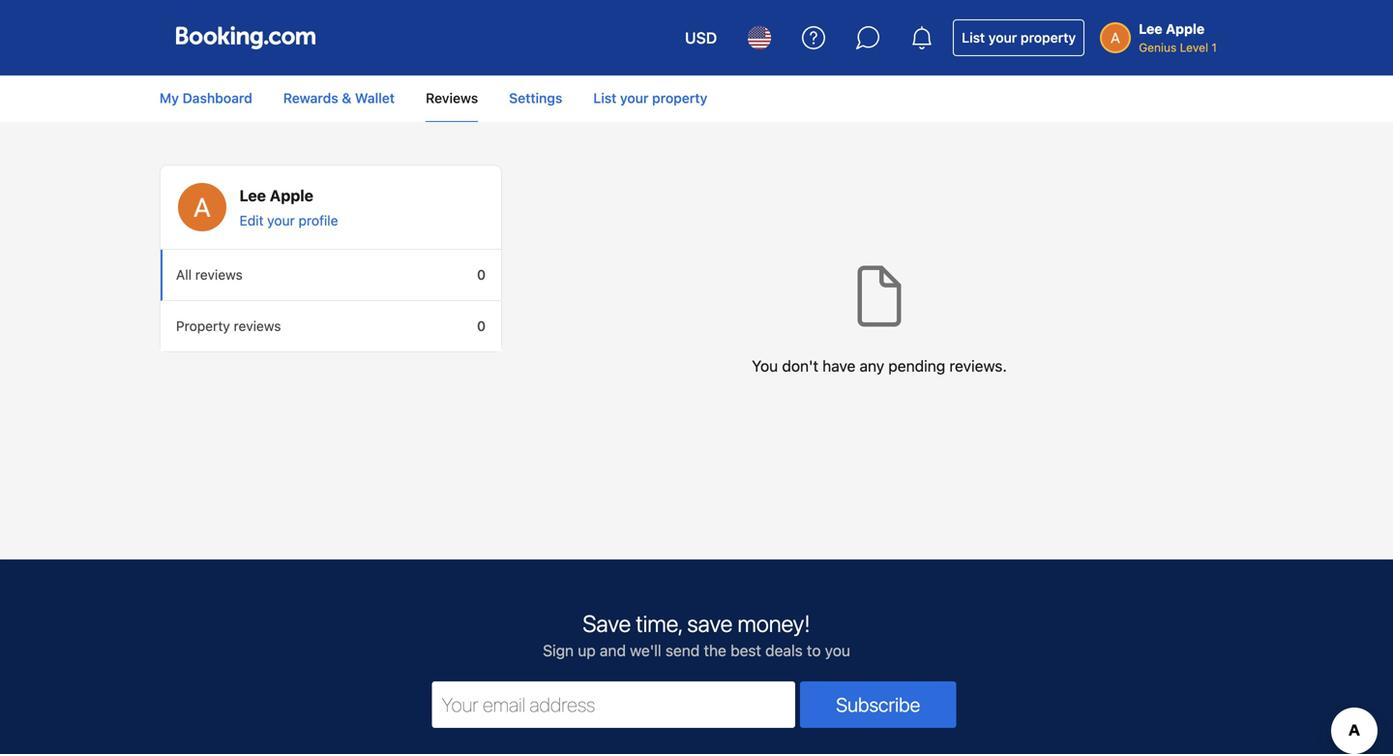 Task type: locate. For each thing, give the bounding box(es) containing it.
property
[[1021, 30, 1077, 45], [652, 90, 708, 106]]

reviews right all at the left top of the page
[[195, 267, 243, 283]]

apple inside lee apple edit your profile
[[270, 186, 314, 205]]

sign
[[543, 641, 574, 660]]

0 horizontal spatial list your property
[[594, 90, 708, 106]]

0 vertical spatial list
[[962, 30, 986, 45]]

0 vertical spatial 0
[[477, 267, 486, 283]]

apple up the "edit your profile" link
[[270, 186, 314, 205]]

level
[[1181, 41, 1209, 54]]

0 horizontal spatial list your property link
[[578, 80, 723, 116]]

1 horizontal spatial lee
[[1139, 21, 1163, 37]]

pending
[[889, 357, 946, 375]]

0 for property reviews
[[477, 318, 486, 334]]

0 horizontal spatial list
[[594, 90, 617, 106]]

reviews.
[[950, 357, 1007, 375]]

profile
[[299, 212, 338, 228]]

1 vertical spatial 0
[[477, 318, 486, 334]]

1 vertical spatial lee
[[240, 186, 266, 205]]

1 0 from the top
[[477, 267, 486, 283]]

money!
[[738, 610, 811, 637]]

0 vertical spatial lee
[[1139, 21, 1163, 37]]

0
[[477, 267, 486, 283], [477, 318, 486, 334]]

subscribe
[[837, 693, 921, 716]]

lee inside the lee apple genius level 1
[[1139, 21, 1163, 37]]

0 horizontal spatial property
[[652, 90, 708, 106]]

list
[[962, 30, 986, 45], [594, 90, 617, 106]]

dashboard
[[183, 90, 252, 106]]

2 vertical spatial your
[[267, 212, 295, 228]]

list your property link
[[954, 19, 1085, 56], [578, 80, 723, 116]]

1 horizontal spatial list your property
[[962, 30, 1077, 45]]

your
[[989, 30, 1018, 45], [620, 90, 649, 106], [267, 212, 295, 228]]

save time, save money! sign up and we'll send the best deals to you
[[543, 610, 851, 660]]

2 horizontal spatial your
[[989, 30, 1018, 45]]

any
[[860, 357, 885, 375]]

up
[[578, 641, 596, 660]]

usd
[[685, 29, 717, 47]]

lee apple edit your profile
[[240, 186, 338, 228]]

list your property
[[962, 30, 1077, 45], [594, 90, 708, 106]]

0 vertical spatial reviews
[[195, 267, 243, 283]]

0 vertical spatial list your property link
[[954, 19, 1085, 56]]

&
[[342, 90, 352, 106]]

and
[[600, 641, 626, 660]]

1 vertical spatial reviews
[[234, 318, 281, 334]]

edit
[[240, 212, 264, 228]]

lee up genius
[[1139, 21, 1163, 37]]

apple for lee apple genius level 1
[[1166, 21, 1205, 37]]

1 horizontal spatial apple
[[1166, 21, 1205, 37]]

we'll
[[630, 641, 662, 660]]

0 horizontal spatial apple
[[270, 186, 314, 205]]

you
[[752, 357, 778, 375]]

apple up level
[[1166, 21, 1205, 37]]

edit your profile link
[[240, 211, 338, 230]]

lee up edit
[[240, 186, 266, 205]]

0 horizontal spatial your
[[267, 212, 295, 228]]

0 horizontal spatial lee
[[240, 186, 266, 205]]

rewards
[[283, 90, 338, 106]]

1 horizontal spatial list
[[962, 30, 986, 45]]

1 horizontal spatial your
[[620, 90, 649, 106]]

time,
[[636, 610, 682, 637]]

reviews
[[195, 267, 243, 283], [234, 318, 281, 334]]

settings
[[509, 90, 563, 106]]

apple
[[1166, 21, 1205, 37], [270, 186, 314, 205]]

property
[[176, 318, 230, 334]]

0 vertical spatial property
[[1021, 30, 1077, 45]]

0 vertical spatial apple
[[1166, 21, 1205, 37]]

settings link
[[494, 80, 578, 116]]

the
[[704, 641, 727, 660]]

reviews right property at the left top of page
[[234, 318, 281, 334]]

2 0 from the top
[[477, 318, 486, 334]]

lee inside lee apple edit your profile
[[240, 186, 266, 205]]

lee
[[1139, 21, 1163, 37], [240, 186, 266, 205]]

all reviews
[[176, 267, 243, 283]]

apple inside the lee apple genius level 1
[[1166, 21, 1205, 37]]

1 vertical spatial apple
[[270, 186, 314, 205]]

you don't have any pending reviews.
[[752, 357, 1007, 375]]



Task type: describe. For each thing, give the bounding box(es) containing it.
save
[[583, 610, 631, 637]]

to
[[807, 641, 821, 660]]

deals
[[766, 641, 803, 660]]

reviews link
[[426, 80, 478, 123]]

don't
[[782, 357, 819, 375]]

1 vertical spatial your
[[620, 90, 649, 106]]

subscribe button
[[801, 681, 957, 728]]

1 vertical spatial list your property link
[[578, 80, 723, 116]]

genius
[[1139, 41, 1177, 54]]

my dashboard link
[[160, 80, 268, 116]]

reviews
[[426, 90, 478, 106]]

save
[[688, 610, 733, 637]]

have
[[823, 357, 856, 375]]

you
[[825, 641, 851, 660]]

1 vertical spatial property
[[652, 90, 708, 106]]

1 horizontal spatial property
[[1021, 30, 1077, 45]]

rewards & wallet
[[283, 90, 395, 106]]

usd button
[[674, 15, 729, 61]]

send
[[666, 641, 700, 660]]

best
[[731, 641, 762, 660]]

apple for lee apple edit your profile
[[270, 186, 314, 205]]

reviews for all reviews
[[195, 267, 243, 283]]

rewards & wallet link
[[268, 80, 410, 116]]

1
[[1212, 41, 1218, 54]]

lee for lee apple genius level 1
[[1139, 21, 1163, 37]]

0 vertical spatial list your property
[[962, 30, 1077, 45]]

your inside lee apple edit your profile
[[267, 212, 295, 228]]

my dashboard
[[160, 90, 252, 106]]

my
[[160, 90, 179, 106]]

1 vertical spatial list your property
[[594, 90, 708, 106]]

lee apple genius level 1
[[1139, 21, 1218, 54]]

booking.com online hotel reservations image
[[176, 26, 316, 49]]

lee for lee apple edit your profile
[[240, 186, 266, 205]]

property reviews
[[176, 318, 281, 334]]

0 for all reviews
[[477, 267, 486, 283]]

wallet
[[355, 90, 395, 106]]

1 horizontal spatial list your property link
[[954, 19, 1085, 56]]

0 vertical spatial your
[[989, 30, 1018, 45]]

Your email address email field
[[432, 681, 796, 728]]

all
[[176, 267, 192, 283]]

1 vertical spatial list
[[594, 90, 617, 106]]

reviews for property reviews
[[234, 318, 281, 334]]



Task type: vqa. For each thing, say whether or not it's contained in the screenshot.
your to the left
yes



